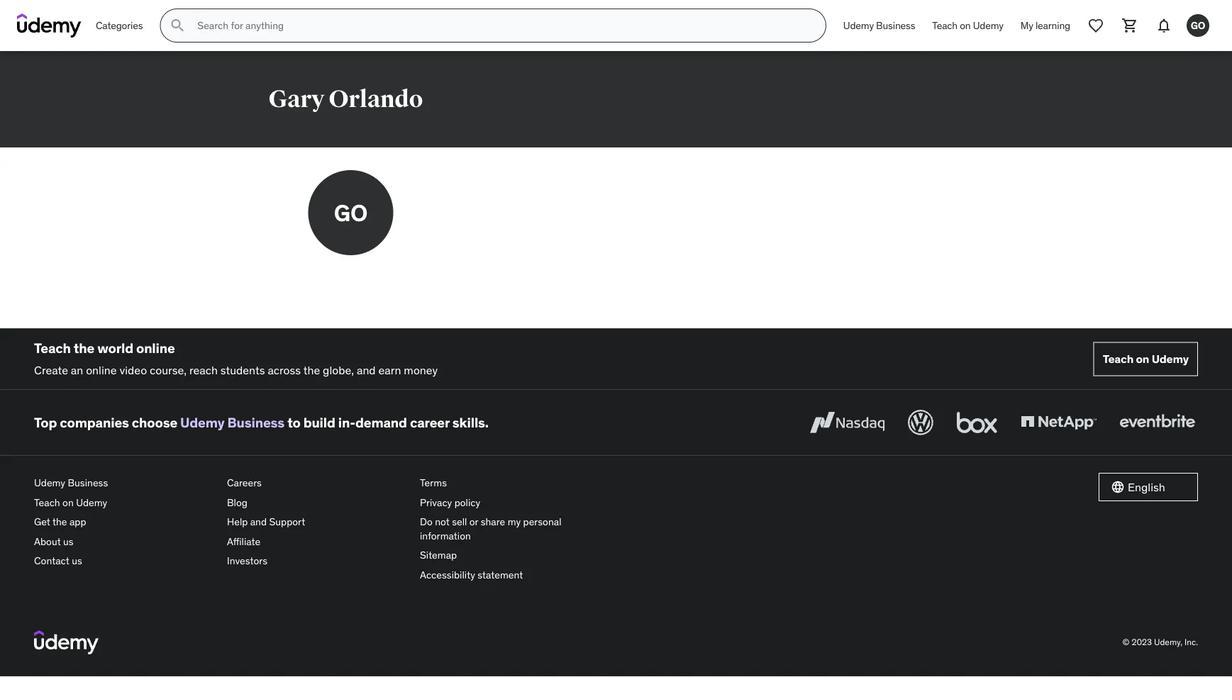 Task type: describe. For each thing, give the bounding box(es) containing it.
wishlist image
[[1087, 17, 1105, 34]]

1 vertical spatial udemy business link
[[180, 414, 285, 431]]

companies
[[60, 414, 129, 431]]

about
[[34, 535, 61, 548]]

contact us link
[[34, 552, 216, 571]]

netapp image
[[1018, 407, 1100, 439]]

shopping cart with 0 items image
[[1122, 17, 1139, 34]]

demand
[[355, 414, 407, 431]]

box image
[[953, 407, 1001, 439]]

Search for anything text field
[[195, 13, 809, 38]]

1 horizontal spatial business
[[227, 414, 285, 431]]

or
[[469, 516, 478, 528]]

1 horizontal spatial the
[[74, 340, 94, 357]]

to
[[287, 414, 301, 431]]

notifications image
[[1156, 17, 1173, 34]]

small image
[[1111, 480, 1125, 495]]

do not sell or share my personal information button
[[420, 512, 602, 546]]

globe,
[[323, 363, 354, 377]]

my
[[508, 516, 521, 528]]

on inside udemy business teach on udemy get the app about us contact us
[[63, 496, 74, 509]]

information
[[420, 530, 471, 542]]

investors link
[[227, 552, 409, 571]]

inc.
[[1185, 637, 1198, 648]]

2 horizontal spatial on
[[1136, 352, 1149, 366]]

privacy policy link
[[420, 493, 602, 512]]

careers
[[227, 477, 262, 489]]

1 vertical spatial teach on udemy
[[1103, 352, 1189, 366]]

contact
[[34, 555, 69, 568]]

gary
[[269, 84, 324, 114]]

top
[[34, 414, 57, 431]]

0 vertical spatial udemy business link
[[835, 9, 924, 43]]

share
[[481, 516, 505, 528]]

statement
[[478, 569, 523, 581]]

policy
[[454, 496, 480, 509]]

eventbrite image
[[1117, 407, 1198, 439]]

0 horizontal spatial teach on udemy
[[932, 19, 1004, 32]]

the inside udemy business teach on udemy get the app about us contact us
[[52, 516, 67, 528]]

udemy,
[[1154, 637, 1183, 648]]

money
[[404, 363, 438, 377]]

career
[[410, 414, 450, 431]]

my
[[1021, 19, 1033, 32]]

go link
[[1181, 9, 1215, 43]]

across
[[268, 363, 301, 377]]

affiliate link
[[227, 532, 409, 552]]

my learning link
[[1012, 9, 1079, 43]]

terms privacy policy do not sell or share my personal information sitemap accessibility statement
[[420, 477, 562, 581]]

create
[[34, 363, 68, 377]]

world
[[97, 340, 133, 357]]

sitemap link
[[420, 546, 602, 566]]

0 vertical spatial us
[[63, 535, 74, 548]]

blog link
[[227, 493, 409, 512]]

my learning
[[1021, 19, 1070, 32]]

udemy business
[[843, 19, 915, 32]]

students
[[220, 363, 265, 377]]

sitemap
[[420, 549, 457, 562]]

investors
[[227, 555, 267, 568]]

2 horizontal spatial the
[[303, 363, 320, 377]]

categories
[[96, 19, 143, 32]]

not
[[435, 516, 450, 528]]

2 vertical spatial udemy business link
[[34, 473, 216, 493]]

nasdaq image
[[807, 407, 888, 439]]

submit search image
[[169, 17, 186, 34]]

in-
[[338, 414, 355, 431]]

help
[[227, 516, 248, 528]]

learning
[[1036, 19, 1070, 32]]

skills.
[[452, 414, 489, 431]]

teach the world online create an online video course, reach students across the globe, and earn money
[[34, 340, 438, 377]]

2 vertical spatial teach on udemy link
[[34, 493, 216, 512]]

0 vertical spatial online
[[136, 340, 175, 357]]

0 vertical spatial on
[[960, 19, 971, 32]]

accessibility
[[420, 569, 475, 581]]

do
[[420, 516, 433, 528]]



Task type: vqa. For each thing, say whether or not it's contained in the screenshot.
the left THE
yes



Task type: locate. For each thing, give the bounding box(es) containing it.
accessibility statement link
[[420, 566, 602, 585]]

1 vertical spatial us
[[72, 555, 82, 568]]

1 vertical spatial business
[[227, 414, 285, 431]]

©
[[1123, 637, 1130, 648]]

and left earn
[[357, 363, 376, 377]]

business
[[876, 19, 915, 32], [227, 414, 285, 431], [68, 477, 108, 489]]

0 vertical spatial the
[[74, 340, 94, 357]]

teach on udemy link
[[924, 9, 1012, 43], [1094, 342, 1198, 376], [34, 493, 216, 512]]

terms link
[[420, 473, 602, 493]]

0 vertical spatial business
[[876, 19, 915, 32]]

online
[[136, 340, 175, 357], [86, 363, 117, 377]]

reach
[[189, 363, 218, 377]]

1 horizontal spatial teach on udemy
[[1103, 352, 1189, 366]]

english
[[1128, 480, 1165, 494]]

blog
[[227, 496, 248, 509]]

udemy
[[843, 19, 874, 32], [973, 19, 1004, 32], [1152, 352, 1189, 366], [180, 414, 225, 431], [34, 477, 65, 489], [76, 496, 107, 509]]

1 horizontal spatial teach on udemy link
[[924, 9, 1012, 43]]

get
[[34, 516, 50, 528]]

1 vertical spatial online
[[86, 363, 117, 377]]

teach on udemy left my
[[932, 19, 1004, 32]]

and right the help
[[250, 516, 267, 528]]

1 vertical spatial the
[[303, 363, 320, 377]]

business for udemy business teach on udemy get the app about us contact us
[[68, 477, 108, 489]]

0 vertical spatial udemy image
[[17, 13, 82, 38]]

0 vertical spatial go
[[1191, 19, 1205, 32]]

1 vertical spatial go
[[334, 198, 368, 227]]

english button
[[1099, 473, 1198, 502]]

0 vertical spatial teach on udemy link
[[924, 9, 1012, 43]]

0 horizontal spatial go
[[334, 198, 368, 227]]

0 horizontal spatial on
[[63, 496, 74, 509]]

support
[[269, 516, 305, 528]]

business inside udemy business teach on udemy get the app about us contact us
[[68, 477, 108, 489]]

and
[[357, 363, 376, 377], [250, 516, 267, 528]]

0 vertical spatial teach on udemy
[[932, 19, 1004, 32]]

go
[[1191, 19, 1205, 32], [334, 198, 368, 227]]

the up an
[[74, 340, 94, 357]]

the
[[74, 340, 94, 357], [303, 363, 320, 377], [52, 516, 67, 528]]

course,
[[150, 363, 187, 377]]

1 horizontal spatial on
[[960, 19, 971, 32]]

us
[[63, 535, 74, 548], [72, 555, 82, 568]]

about us link
[[34, 532, 216, 552]]

affiliate
[[227, 535, 261, 548]]

an
[[71, 363, 83, 377]]

1 vertical spatial on
[[1136, 352, 1149, 366]]

0 vertical spatial and
[[357, 363, 376, 377]]

2023
[[1132, 637, 1152, 648]]

0 horizontal spatial the
[[52, 516, 67, 528]]

teach on udemy
[[932, 19, 1004, 32], [1103, 352, 1189, 366]]

0 horizontal spatial online
[[86, 363, 117, 377]]

video
[[119, 363, 147, 377]]

careers blog help and support affiliate investors
[[227, 477, 305, 568]]

teach inside teach the world online create an online video course, reach students across the globe, and earn money
[[34, 340, 71, 357]]

personal
[[523, 516, 562, 528]]

us right about
[[63, 535, 74, 548]]

and inside careers blog help and support affiliate investors
[[250, 516, 267, 528]]

udemy business teach on udemy get the app about us contact us
[[34, 477, 108, 568]]

app
[[69, 516, 86, 528]]

teach on udemy link up eventbrite image
[[1094, 342, 1198, 376]]

udemy business link
[[835, 9, 924, 43], [180, 414, 285, 431], [34, 473, 216, 493]]

privacy
[[420, 496, 452, 509]]

on up app
[[63, 496, 74, 509]]

earn
[[378, 363, 401, 377]]

teach on udemy link left my
[[924, 9, 1012, 43]]

careers link
[[227, 473, 409, 493]]

categories button
[[87, 9, 151, 43]]

2 vertical spatial business
[[68, 477, 108, 489]]

on left my
[[960, 19, 971, 32]]

teach inside udemy business teach on udemy get the app about us contact us
[[34, 496, 60, 509]]

help and support link
[[227, 512, 409, 532]]

the left globe, on the bottom left
[[303, 363, 320, 377]]

0 horizontal spatial business
[[68, 477, 108, 489]]

sell
[[452, 516, 467, 528]]

business for udemy business
[[876, 19, 915, 32]]

top companies choose udemy business to build in-demand career skills.
[[34, 414, 489, 431]]

2 vertical spatial on
[[63, 496, 74, 509]]

get the app link
[[34, 512, 216, 532]]

and inside teach the world online create an online video course, reach students across the globe, and earn money
[[357, 363, 376, 377]]

1 vertical spatial and
[[250, 516, 267, 528]]

volkswagen image
[[905, 407, 936, 439]]

1 horizontal spatial online
[[136, 340, 175, 357]]

build
[[303, 414, 335, 431]]

1 horizontal spatial and
[[357, 363, 376, 377]]

udemy image
[[17, 13, 82, 38], [34, 630, 99, 655]]

1 horizontal spatial go
[[1191, 19, 1205, 32]]

gary orlando
[[269, 84, 423, 114]]

0 horizontal spatial and
[[250, 516, 267, 528]]

orlando
[[329, 84, 423, 114]]

1 vertical spatial udemy image
[[34, 630, 99, 655]]

on up eventbrite image
[[1136, 352, 1149, 366]]

choose
[[132, 414, 177, 431]]

0 horizontal spatial teach on udemy link
[[34, 493, 216, 512]]

us right 'contact'
[[72, 555, 82, 568]]

teach on udemy link up about us link
[[34, 493, 216, 512]]

online right an
[[86, 363, 117, 377]]

2 vertical spatial the
[[52, 516, 67, 528]]

2 horizontal spatial teach on udemy link
[[1094, 342, 1198, 376]]

1 vertical spatial teach on udemy link
[[1094, 342, 1198, 376]]

on
[[960, 19, 971, 32], [1136, 352, 1149, 366], [63, 496, 74, 509]]

teach on udemy up eventbrite image
[[1103, 352, 1189, 366]]

online up the course,
[[136, 340, 175, 357]]

© 2023 udemy, inc.
[[1123, 637, 1198, 648]]

2 horizontal spatial business
[[876, 19, 915, 32]]

the right get
[[52, 516, 67, 528]]

terms
[[420, 477, 447, 489]]

teach
[[932, 19, 958, 32], [34, 340, 71, 357], [1103, 352, 1134, 366], [34, 496, 60, 509]]



